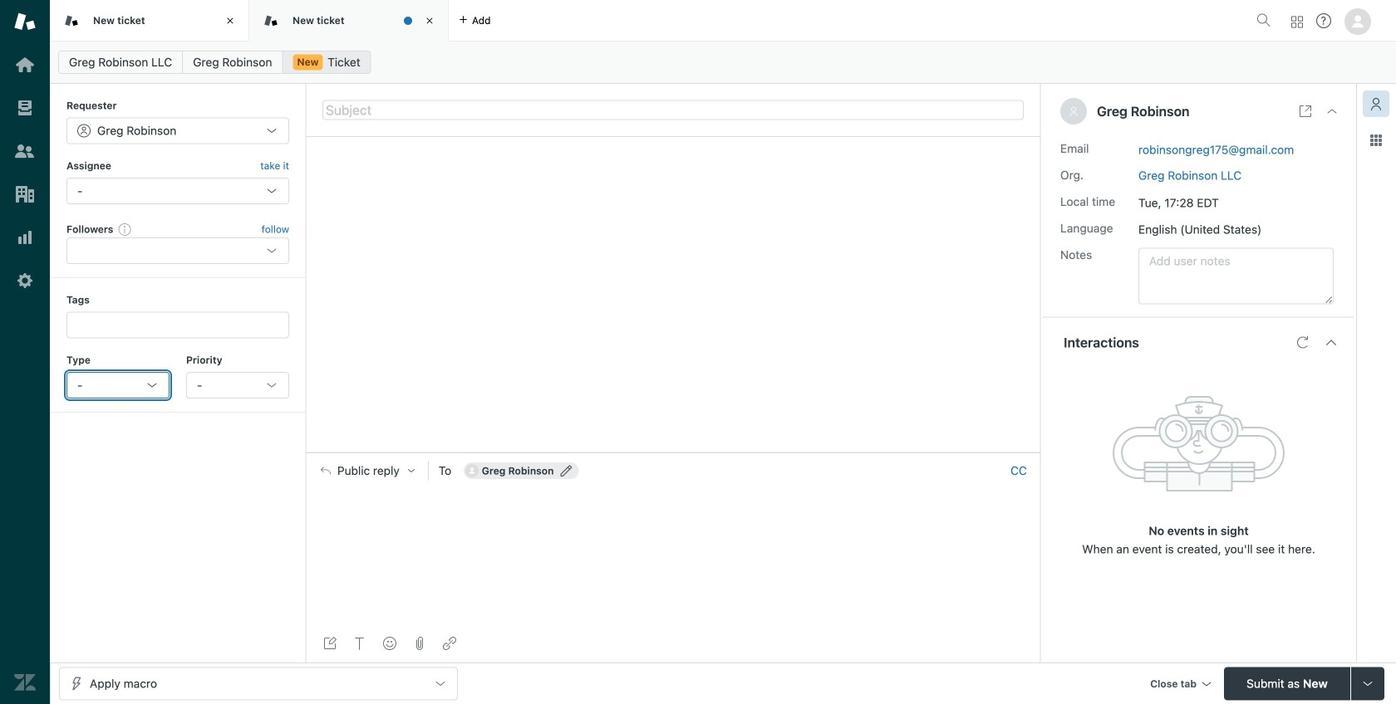 Task type: describe. For each thing, give the bounding box(es) containing it.
2 tab from the left
[[249, 0, 449, 42]]

tabs tab list
[[50, 0, 1250, 42]]

add link (cmd k) image
[[443, 638, 456, 651]]

draft mode image
[[323, 638, 337, 651]]

apps image
[[1370, 134, 1383, 147]]

Subject field
[[323, 100, 1024, 120]]

Add user notes text field
[[1139, 248, 1334, 305]]

customers image
[[14, 140, 36, 162]]

user image
[[1071, 107, 1078, 116]]

info on adding followers image
[[118, 223, 132, 236]]

main element
[[0, 0, 50, 705]]

close image
[[1326, 105, 1339, 118]]

secondary element
[[50, 46, 1397, 79]]

organizations image
[[14, 184, 36, 205]]

edit user image
[[561, 465, 572, 477]]



Task type: locate. For each thing, give the bounding box(es) containing it.
user image
[[1069, 106, 1079, 116]]

close image
[[222, 12, 239, 29], [421, 12, 438, 29]]

zendesk image
[[14, 673, 36, 694]]

2 close image from the left
[[421, 12, 438, 29]]

views image
[[14, 97, 36, 119]]

get started image
[[14, 54, 36, 76]]

robinsongreg175@gmail.com image
[[465, 465, 479, 478]]

reporting image
[[14, 227, 36, 249]]

admin image
[[14, 270, 36, 292]]

1 close image from the left
[[222, 12, 239, 29]]

minimize composer image
[[667, 446, 680, 460]]

format text image
[[353, 638, 367, 651]]

add attachment image
[[413, 638, 426, 651]]

insert emojis image
[[383, 638, 397, 651]]

zendesk support image
[[14, 11, 36, 32]]

1 horizontal spatial close image
[[421, 12, 438, 29]]

view more details image
[[1299, 105, 1313, 118]]

customer context image
[[1370, 97, 1383, 111]]

zendesk products image
[[1292, 16, 1304, 28]]

1 tab from the left
[[50, 0, 249, 42]]

get help image
[[1317, 13, 1332, 28]]

0 horizontal spatial close image
[[222, 12, 239, 29]]

displays possible ticket submission types image
[[1362, 678, 1375, 691]]

tab
[[50, 0, 249, 42], [249, 0, 449, 42]]



Task type: vqa. For each thing, say whether or not it's contained in the screenshot.
customer@example.com icon
no



